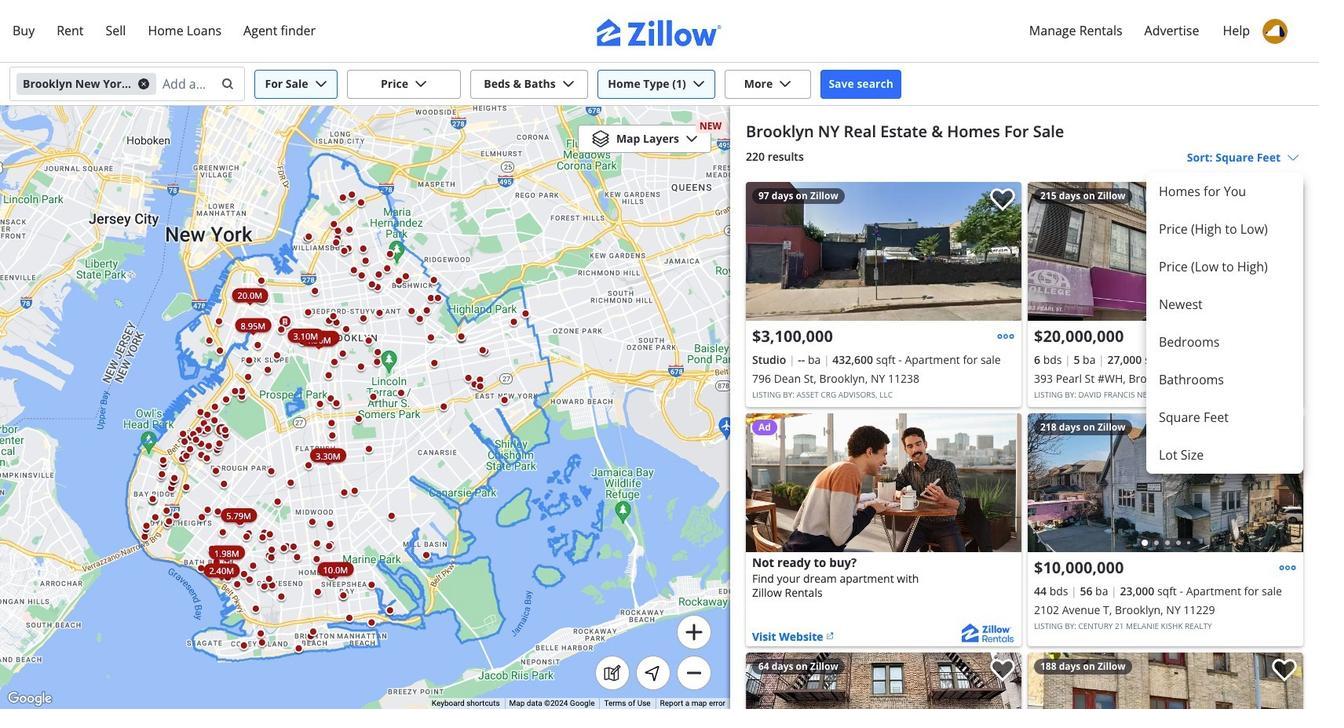 Task type: locate. For each thing, give the bounding box(es) containing it.
menu
[[1146, 173, 1304, 474]]

google image
[[4, 689, 56, 710]]

property images, use arrow keys to navigate, image 1 of 13 group
[[1028, 414, 1304, 557]]

2102 avenue t, brooklyn, ny 11229 image
[[1028, 414, 1304, 553]]

393 pearl st #wh, brooklyn, ny 11201 image
[[1028, 182, 1304, 321]]

main navigation
[[0, 0, 1319, 63]]

main content
[[730, 106, 1319, 710]]

filters element
[[0, 63, 1319, 106]]

map-zoom-control-buttons group
[[677, 616, 711, 691]]

Add another location text field
[[163, 71, 211, 97]]



Task type: vqa. For each thing, say whether or not it's contained in the screenshot.
Zillow logo
yes



Task type: describe. For each thing, give the bounding box(es) containing it.
map region
[[0, 29, 817, 710]]

796 dean st, brooklyn, ny 11238 image
[[746, 182, 1022, 321]]

advertisement element
[[746, 414, 1022, 647]]

your profile default icon image
[[1263, 19, 1288, 44]]

property images, use arrow keys to navigate, image 1 of 2 group
[[1028, 182, 1304, 325]]

location outline image
[[644, 664, 663, 683]]

clear field image
[[219, 78, 232, 90]]

remove tag image
[[137, 78, 150, 90]]

zillow logo image
[[597, 19, 722, 46]]



